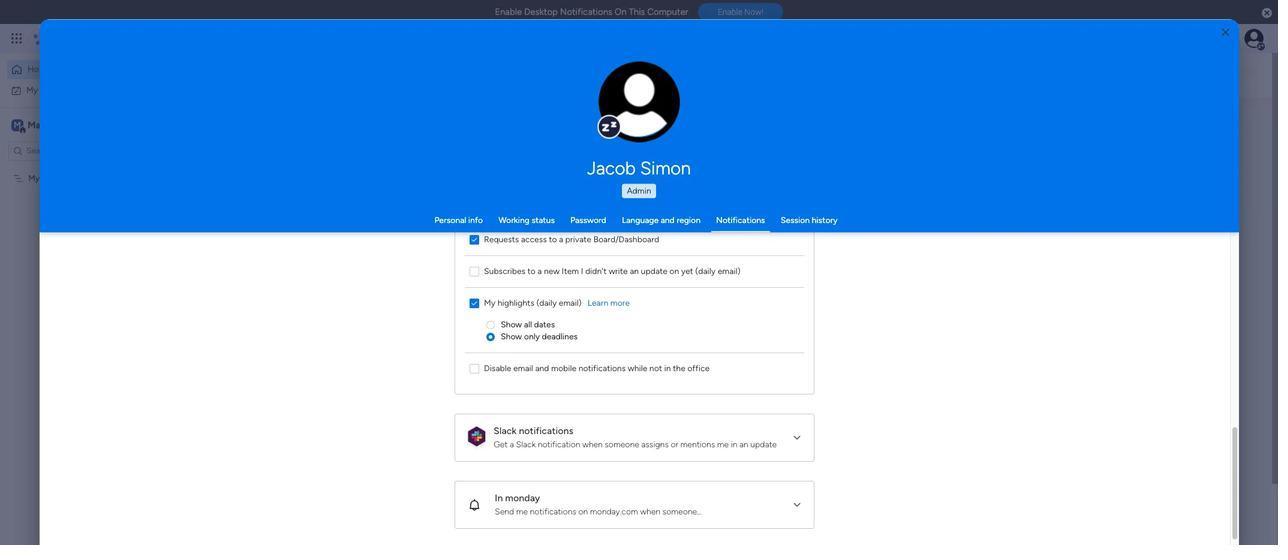 Task type: vqa. For each thing, say whether or not it's contained in the screenshot.
Workspace icon
yes



Task type: locate. For each thing, give the bounding box(es) containing it.
1 horizontal spatial on
[[670, 266, 679, 276]]

a for access
[[559, 234, 563, 244]]

slack up 'get'
[[494, 425, 517, 436]]

(daily right 'yet'
[[695, 266, 716, 276]]

1 vertical spatial when
[[640, 507, 660, 517]]

0 horizontal spatial notifications
[[560, 7, 612, 17]]

1 vertical spatial me
[[516, 507, 528, 517]]

show
[[501, 319, 522, 330], [501, 331, 522, 342]]

enable left desktop
[[495, 7, 522, 17]]

(daily up 'dates'
[[536, 298, 557, 308]]

an
[[630, 266, 639, 276], [740, 439, 748, 450]]

1 vertical spatial email)
[[559, 298, 582, 308]]

1 vertical spatial (daily
[[536, 298, 557, 308]]

0 vertical spatial my
[[26, 85, 38, 95]]

0 horizontal spatial a
[[510, 439, 514, 450]]

notifications inside region
[[579, 363, 626, 373]]

access
[[521, 234, 547, 244]]

0 horizontal spatial an
[[630, 266, 639, 276]]

workspace selection element
[[11, 118, 100, 133]]

0 horizontal spatial and
[[411, 410, 427, 422]]

update inside slack notifications get a slack notification when someone assigns or mentions me in an update
[[751, 439, 777, 450]]

subscribes to a new item i didn't write an update on yet (daily email)
[[484, 266, 741, 276]]

1 horizontal spatial a
[[538, 266, 542, 276]]

new
[[544, 266, 560, 276]]

in right the mentions
[[731, 439, 737, 450]]

my left work on the left top of the page
[[26, 85, 38, 95]]

1 vertical spatial in
[[731, 439, 737, 450]]

1 horizontal spatial update
[[751, 439, 777, 450]]

0 vertical spatial on
[[670, 266, 679, 276]]

1 vertical spatial an
[[740, 439, 748, 450]]

learn
[[588, 298, 608, 308]]

2 vertical spatial notifications
[[530, 507, 576, 517]]

an right the mentions
[[740, 439, 748, 450]]

invite
[[312, 410, 336, 422]]

update inside region
[[641, 266, 668, 276]]

Search in workspace field
[[25, 144, 100, 158]]

in monday send me notifications on monday.com when someone...
[[495, 492, 702, 517]]

my inside region
[[484, 298, 496, 308]]

your
[[338, 410, 358, 422]]

notifications inside in monday send me notifications on monday.com when someone...
[[530, 507, 576, 517]]

notification
[[538, 439, 580, 450]]

simon
[[640, 157, 691, 179]]

0 vertical spatial to
[[549, 234, 557, 244]]

notifications down the monday
[[530, 507, 576, 517]]

0 vertical spatial show
[[501, 319, 522, 330]]

mobile
[[551, 363, 577, 373]]

and left region
[[661, 215, 675, 225]]

to
[[549, 234, 557, 244], [528, 266, 536, 276]]

deadlines
[[542, 331, 578, 342]]

email) right 'yet'
[[718, 266, 741, 276]]

0 vertical spatial in
[[664, 363, 671, 373]]

a inside slack notifications get a slack notification when someone assigns or mentions me in an update
[[510, 439, 514, 450]]

me right the mentions
[[717, 439, 729, 450]]

a left new
[[538, 266, 542, 276]]

enable now! button
[[698, 3, 783, 21]]

me down the monday
[[516, 507, 528, 517]]

someone...
[[663, 507, 702, 517]]

enable now!
[[718, 7, 763, 17]]

0 vertical spatial me
[[717, 439, 729, 450]]

2 show from the top
[[501, 331, 522, 342]]

1 vertical spatial slack
[[516, 439, 536, 450]]

my for my highlights (daily email)
[[484, 298, 496, 308]]

1 show from the top
[[501, 319, 522, 330]]

subscribes
[[484, 266, 525, 276]]

1 horizontal spatial me
[[717, 439, 729, 450]]

someone
[[605, 439, 639, 450]]

on left monday.com
[[578, 507, 588, 517]]

0 vertical spatial (daily
[[695, 266, 716, 276]]

my board
[[28, 173, 64, 183]]

personal
[[434, 215, 466, 225]]

in inside slack notifications get a slack notification when someone assigns or mentions me in an update
[[731, 439, 737, 450]]

0 horizontal spatial (daily
[[536, 298, 557, 308]]

my inside list box
[[28, 173, 40, 183]]

my inside button
[[26, 85, 38, 95]]

while
[[628, 363, 647, 373]]

1 horizontal spatial (daily
[[695, 266, 716, 276]]

in left the the
[[664, 363, 671, 373]]

0 horizontal spatial on
[[578, 507, 588, 517]]

write
[[609, 266, 628, 276]]

requests
[[484, 234, 519, 244]]

only
[[524, 331, 540, 342]]

on
[[670, 266, 679, 276], [578, 507, 588, 517]]

highlights
[[498, 298, 534, 308]]

now!
[[745, 7, 763, 17]]

my for my work
[[26, 85, 38, 95]]

show down show all dates
[[501, 331, 522, 342]]

email) left learn
[[559, 298, 582, 308]]

1 vertical spatial and
[[535, 363, 549, 373]]

requests access to a private board/dashboard
[[484, 234, 659, 244]]

0 vertical spatial slack
[[494, 425, 517, 436]]

all
[[524, 319, 532, 330]]

0 horizontal spatial when
[[582, 439, 603, 450]]

0 vertical spatial update
[[641, 266, 668, 276]]

0 vertical spatial notifications
[[560, 7, 612, 17]]

a left private
[[559, 234, 563, 244]]

0 horizontal spatial in
[[664, 363, 671, 373]]

my left the board
[[28, 173, 40, 183]]

notifications right region
[[716, 215, 765, 225]]

0 vertical spatial when
[[582, 439, 603, 450]]

working status
[[499, 215, 555, 225]]

and right email
[[535, 363, 549, 373]]

1 horizontal spatial in
[[731, 439, 737, 450]]

1 horizontal spatial an
[[740, 439, 748, 450]]

slack notifications get a slack notification when someone assigns or mentions me in an update
[[494, 425, 777, 450]]

1 vertical spatial notifications
[[519, 425, 573, 436]]

language and region
[[622, 215, 701, 225]]

jacob
[[587, 157, 636, 179]]

didn't
[[585, 266, 607, 276]]

1 vertical spatial on
[[578, 507, 588, 517]]

on inside region
[[670, 266, 679, 276]]

to right access at the left of the page
[[549, 234, 557, 244]]

0 vertical spatial notifications
[[579, 363, 626, 373]]

notifications for monday
[[530, 507, 576, 517]]

in inside region
[[664, 363, 671, 373]]

region
[[455, 0, 814, 394]]

password
[[570, 215, 606, 225]]

status
[[532, 215, 555, 225]]

1 vertical spatial a
[[538, 266, 542, 276]]

notifications
[[560, 7, 612, 17], [716, 215, 765, 225]]

0 horizontal spatial enable
[[495, 7, 522, 17]]

2 horizontal spatial a
[[559, 234, 563, 244]]

enable inside button
[[718, 7, 743, 17]]

me
[[717, 439, 729, 450], [516, 507, 528, 517]]

1 vertical spatial notifications
[[716, 215, 765, 225]]

1 horizontal spatial notifications
[[716, 215, 765, 225]]

and
[[661, 215, 675, 225], [535, 363, 549, 373], [411, 410, 427, 422]]

email)
[[718, 266, 741, 276], [559, 298, 582, 308]]

slack right 'get'
[[516, 439, 536, 450]]

admin
[[627, 185, 651, 196]]

0 vertical spatial and
[[661, 215, 675, 225]]

notifications left 'while'
[[579, 363, 626, 373]]

and left start
[[411, 410, 427, 422]]

0 horizontal spatial to
[[528, 266, 536, 276]]

2 vertical spatial a
[[510, 439, 514, 450]]

my work button
[[7, 81, 129, 100]]

dapulse close image
[[1262, 7, 1272, 19]]

enable
[[495, 7, 522, 17], [718, 7, 743, 17]]

computer
[[647, 7, 688, 17]]

on left 'yet'
[[670, 266, 679, 276]]

mentions
[[680, 439, 715, 450]]

1 vertical spatial show
[[501, 331, 522, 342]]

notifications left on
[[560, 7, 612, 17]]

0 vertical spatial an
[[630, 266, 639, 276]]

0 vertical spatial a
[[559, 234, 563, 244]]

to left new
[[528, 266, 536, 276]]

enable left now!
[[718, 7, 743, 17]]

0 horizontal spatial email)
[[559, 298, 582, 308]]

1 horizontal spatial and
[[535, 363, 549, 373]]

show for show all dates
[[501, 319, 522, 330]]

0 horizontal spatial me
[[516, 507, 528, 517]]

assigns
[[641, 439, 669, 450]]

monday
[[505, 492, 540, 504]]

update
[[641, 266, 668, 276], [751, 439, 777, 450]]

an right write on the left of the page
[[630, 266, 639, 276]]

when left someone
[[582, 439, 603, 450]]

send
[[495, 507, 514, 517]]

notifications up 'notification'
[[519, 425, 573, 436]]

1 vertical spatial update
[[751, 439, 777, 450]]

enable for enable now!
[[718, 7, 743, 17]]

1 horizontal spatial enable
[[718, 7, 743, 17]]

when
[[582, 439, 603, 450], [640, 507, 660, 517]]

0 vertical spatial email)
[[718, 266, 741, 276]]

my left highlights
[[484, 298, 496, 308]]

language and region link
[[622, 215, 701, 225]]

show left all
[[501, 319, 522, 330]]

a right 'get'
[[510, 439, 514, 450]]

0 horizontal spatial update
[[641, 266, 668, 276]]

2 vertical spatial my
[[484, 298, 496, 308]]

when left someone...
[[640, 507, 660, 517]]

1 vertical spatial my
[[28, 173, 40, 183]]

a
[[559, 234, 563, 244], [538, 266, 542, 276], [510, 439, 514, 450]]

option
[[0, 167, 153, 170]]

1 horizontal spatial when
[[640, 507, 660, 517]]



Task type: describe. For each thing, give the bounding box(es) containing it.
2 horizontal spatial and
[[661, 215, 675, 225]]

the
[[673, 363, 685, 373]]

1 horizontal spatial to
[[549, 234, 557, 244]]

desktop
[[524, 7, 558, 17]]

profile
[[643, 108, 665, 117]]

not
[[650, 363, 662, 373]]

notifications inside slack notifications get a slack notification when someone assigns or mentions me in an update
[[519, 425, 573, 436]]

jacob simon button
[[474, 157, 804, 179]]

i
[[581, 266, 583, 276]]

enable for enable desktop notifications on this computer
[[495, 7, 522, 17]]

learn more link
[[588, 297, 630, 309]]

or
[[671, 439, 678, 450]]

close image
[[1222, 28, 1229, 37]]

board/dashboard
[[593, 234, 659, 244]]

jacob simon
[[587, 157, 691, 179]]

1 horizontal spatial email)
[[718, 266, 741, 276]]

board
[[42, 173, 64, 183]]

me inside slack notifications get a slack notification when someone assigns or mentions me in an update
[[717, 439, 729, 450]]

info
[[468, 215, 483, 225]]

my highlights (daily email)
[[484, 298, 582, 308]]

notifications link
[[716, 215, 765, 225]]

teammates
[[360, 410, 409, 422]]

dates
[[534, 319, 555, 330]]

change profile picture button
[[599, 61, 680, 143]]

session history link
[[781, 215, 838, 225]]

when inside slack notifications get a slack notification when someone assigns or mentions me in an update
[[582, 439, 603, 450]]

working
[[499, 215, 530, 225]]

office
[[688, 363, 710, 373]]

get
[[494, 439, 508, 450]]

more
[[610, 298, 630, 308]]

region
[[677, 215, 701, 225]]

enable desktop notifications on this computer
[[495, 7, 688, 17]]

when inside in monday send me notifications on monday.com when someone...
[[640, 507, 660, 517]]

in
[[495, 492, 503, 504]]

disable
[[484, 363, 511, 373]]

invite your teammates and start collaborating
[[312, 410, 509, 422]]

email
[[513, 363, 533, 373]]

monday.com
[[590, 507, 638, 517]]

jacob simon image
[[1245, 29, 1264, 48]]

show for show only deadlines
[[501, 331, 522, 342]]

main workspace
[[28, 119, 98, 130]]

select product image
[[11, 32, 23, 44]]

show all dates
[[501, 319, 555, 330]]

1 vertical spatial to
[[528, 266, 536, 276]]

an inside slack notifications get a slack notification when someone assigns or mentions me in an update
[[740, 439, 748, 450]]

change
[[614, 108, 641, 117]]

a for notifications
[[510, 439, 514, 450]]

history
[[812, 215, 838, 225]]

region containing requests access to a private board/dashboard
[[455, 0, 814, 394]]

password link
[[570, 215, 606, 225]]

my work
[[26, 85, 58, 95]]

show only deadlines
[[501, 331, 578, 342]]

this
[[629, 7, 645, 17]]

start
[[430, 410, 450, 422]]

disable email and mobile notifications while not in the office
[[484, 363, 710, 373]]

item
[[562, 266, 579, 276]]

on
[[615, 7, 627, 17]]

workspace image
[[11, 118, 23, 132]]

my board list box
[[0, 166, 153, 350]]

m
[[14, 120, 21, 130]]

2 vertical spatial and
[[411, 410, 427, 422]]

language
[[622, 215, 659, 225]]

main
[[28, 119, 49, 130]]

1 image
[[1103, 25, 1114, 38]]

session history
[[781, 215, 838, 225]]

notifications for email
[[579, 363, 626, 373]]

and inside region
[[535, 363, 549, 373]]

me inside in monday send me notifications on monday.com when someone...
[[516, 507, 528, 517]]

personal info
[[434, 215, 483, 225]]

my for my board
[[28, 173, 40, 183]]

working status link
[[499, 215, 555, 225]]

home
[[28, 64, 51, 74]]

workspace
[[51, 119, 98, 130]]

yet
[[681, 266, 693, 276]]

home button
[[7, 60, 129, 79]]

change profile picture
[[614, 108, 665, 127]]

learn more
[[588, 298, 630, 308]]

work
[[40, 85, 58, 95]]

session
[[781, 215, 810, 225]]

an inside region
[[630, 266, 639, 276]]

collaborating
[[452, 410, 509, 422]]

private
[[565, 234, 591, 244]]

picture
[[627, 118, 652, 127]]

personal info link
[[434, 215, 483, 225]]

on inside in monday send me notifications on monday.com when someone...
[[578, 507, 588, 517]]



